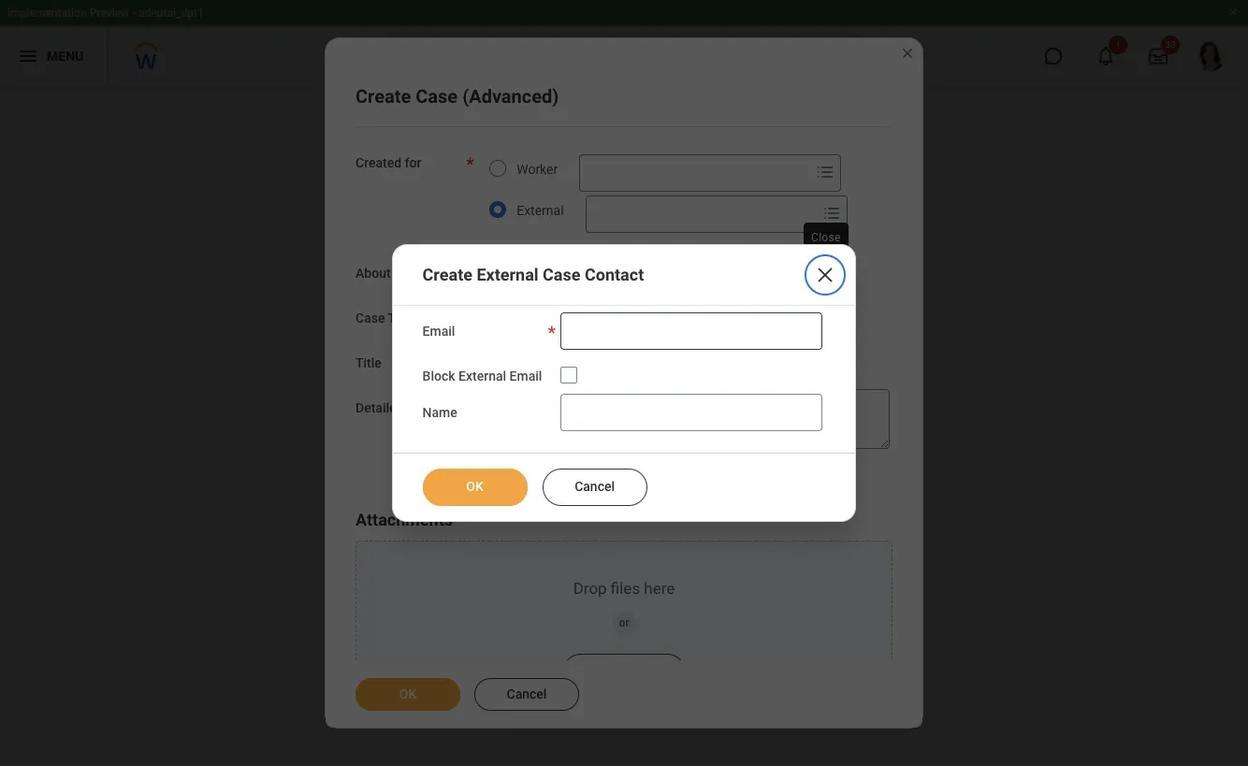 Task type: locate. For each thing, give the bounding box(es) containing it.
case left contact
[[543, 265, 581, 285]]

1 horizontal spatial create
[[423, 265, 473, 285]]

ok button
[[423, 469, 528, 506]]

close environment banner image
[[1228, 7, 1239, 18]]

external inside create case (advanced) dialog
[[517, 203, 564, 218]]

2 vertical spatial external
[[459, 369, 507, 384]]

0 vertical spatial case
[[416, 85, 458, 108]]

1 horizontal spatial case
[[416, 85, 458, 108]]

email
[[423, 324, 455, 339], [510, 369, 542, 384]]

prompts image for external
[[821, 202, 843, 225]]

create inside dialog
[[423, 265, 473, 285]]

main content
[[0, 86, 1249, 176]]

create inside dialog
[[356, 85, 411, 108]]

case down search icon
[[416, 85, 458, 108]]

Detailed Message text field
[[479, 389, 890, 449]]

0 vertical spatial create
[[356, 85, 411, 108]]

1 vertical spatial external
[[477, 265, 539, 285]]

create external case contact dialog
[[392, 244, 857, 522]]

case
[[416, 85, 458, 108], [543, 265, 581, 285], [356, 311, 385, 326]]

or
[[619, 617, 630, 630]]

Search field
[[581, 156, 811, 190], [587, 198, 817, 231]]

1 vertical spatial prompts image
[[714, 306, 737, 329]]

1 vertical spatial create
[[423, 265, 473, 285]]

2 horizontal spatial case
[[543, 265, 581, 285]]

Name text field
[[561, 394, 823, 431]]

message
[[407, 401, 461, 416]]

title
[[356, 356, 382, 371]]

0 vertical spatial prompts image
[[821, 202, 843, 225]]

search field for external
[[587, 198, 817, 231]]

0 vertical spatial search field
[[581, 156, 811, 190]]

prompts image
[[815, 161, 837, 183]]

1 vertical spatial email
[[510, 369, 542, 384]]

created for
[[356, 155, 422, 170]]

2 vertical spatial case
[[356, 311, 385, 326]]

0 horizontal spatial create
[[356, 85, 411, 108]]

about
[[356, 266, 391, 281]]

contact
[[585, 265, 644, 285]]

About field
[[480, 256, 711, 290]]

implementation preview -   adeptai_dpt1
[[7, 7, 204, 20]]

email right block
[[510, 369, 542, 384]]

worker
[[517, 162, 558, 177]]

prompts image
[[821, 202, 843, 225], [714, 306, 737, 329]]

close
[[812, 231, 841, 244]]

email right type
[[423, 324, 455, 339]]

Title text field
[[479, 344, 742, 382]]

create
[[356, 85, 411, 108], [423, 265, 473, 285]]

attachments region
[[356, 509, 893, 730]]

implementation
[[7, 7, 87, 20]]

0 horizontal spatial prompts image
[[714, 306, 737, 329]]

external
[[517, 203, 564, 218], [477, 265, 539, 285], [459, 369, 507, 384]]

create external case contact
[[423, 265, 644, 285]]

create right about
[[423, 265, 473, 285]]

block
[[423, 369, 456, 384]]

case left type
[[356, 311, 385, 326]]

create down search icon
[[356, 85, 411, 108]]

1 vertical spatial case
[[543, 265, 581, 285]]

close create case (advanced) image
[[901, 46, 916, 61]]

inbox large image
[[1150, 47, 1168, 66]]

-
[[132, 7, 136, 20]]

adeptai_dpt1
[[139, 7, 204, 20]]

0 horizontal spatial email
[[423, 324, 455, 339]]

detailed message
[[356, 401, 461, 416]]

1 horizontal spatial prompts image
[[821, 202, 843, 225]]

1 vertical spatial search field
[[587, 198, 817, 231]]

0 vertical spatial external
[[517, 203, 564, 218]]



Task type: describe. For each thing, give the bounding box(es) containing it.
detailed
[[356, 401, 404, 416]]

create for create external case contact
[[423, 265, 473, 285]]

search field for worker
[[581, 156, 811, 190]]

prompts image for case type
[[714, 306, 737, 329]]

create for create case (advanced)
[[356, 85, 411, 108]]

profile logan mcneil element
[[1185, 36, 1238, 77]]

close tooltip
[[800, 219, 853, 256]]

1 horizontal spatial email
[[510, 369, 542, 384]]

search image
[[395, 45, 417, 67]]

attachments
[[356, 510, 453, 530]]

0 horizontal spatial case
[[356, 311, 385, 326]]

notifications large image
[[1097, 47, 1116, 66]]

ok
[[467, 479, 484, 494]]

name
[[423, 405, 458, 420]]

case type
[[356, 311, 416, 326]]

preview
[[90, 7, 129, 20]]

Email text field
[[561, 313, 823, 350]]

(advanced)
[[463, 85, 559, 108]]

create case (advanced)
[[356, 85, 559, 108]]

case inside dialog
[[543, 265, 581, 285]]

x image
[[815, 264, 837, 287]]

cancel button
[[543, 469, 647, 506]]

external for case
[[477, 265, 539, 285]]

for
[[405, 155, 422, 170]]

block external email
[[423, 369, 542, 384]]

create case (advanced) dialog
[[325, 37, 924, 730]]

0 vertical spatial email
[[423, 324, 455, 339]]

external for email
[[459, 369, 507, 384]]

type
[[388, 311, 416, 326]]

created
[[356, 155, 402, 170]]

Case Type field
[[480, 301, 711, 335]]

cancel
[[575, 479, 615, 494]]

implementation preview -   adeptai_dpt1 banner
[[0, 0, 1249, 86]]



Task type: vqa. For each thing, say whether or not it's contained in the screenshot.
Email
yes



